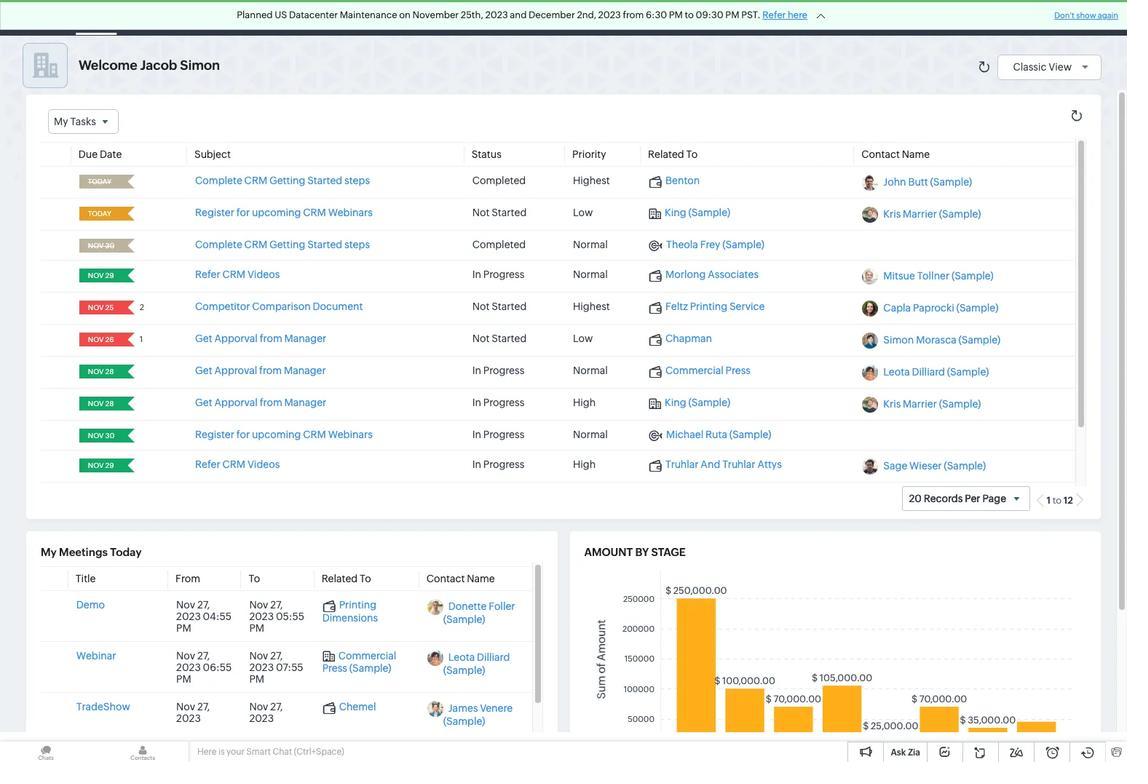 Task type: describe. For each thing, give the bounding box(es) containing it.
normal for morlong
[[573, 269, 608, 281]]

commercial press (sample) link
[[322, 650, 396, 675]]

2 truhlar from the left
[[723, 459, 756, 471]]

2
[[140, 303, 144, 312]]

progress for michael ruta (sample)
[[484, 429, 525, 441]]

1 vertical spatial dilliard
[[477, 652, 510, 664]]

nov 27, 2023 04:55 pm
[[176, 599, 232, 634]]

donette foller (sample)
[[443, 601, 515, 626]]

kris for low
[[884, 208, 901, 220]]

subject
[[195, 149, 231, 160]]

search image
[[916, 12, 928, 24]]

commercial press
[[666, 365, 751, 377]]

paprocki
[[913, 302, 955, 314]]

november
[[413, 9, 459, 20]]

25th,
[[461, 9, 484, 20]]

0 vertical spatial to
[[685, 9, 694, 20]]

register for in progress
[[195, 429, 235, 441]]

register for upcoming crm webinars link for not started
[[195, 207, 373, 219]]

refer for high
[[195, 459, 220, 471]]

mitsue
[[884, 270, 916, 282]]

wieser
[[910, 460, 942, 472]]

2023 inside nov 27, 2023 06:55 pm
[[176, 662, 201, 674]]

morlong
[[666, 269, 706, 281]]

pm for nov 27, 2023 05:55 pm
[[249, 623, 264, 634]]

1 horizontal spatial to
[[360, 573, 371, 585]]

stage
[[652, 546, 686, 559]]

progress for commercial press
[[484, 365, 525, 377]]

ruta
[[706, 429, 728, 441]]

for for not
[[237, 207, 250, 219]]

0 vertical spatial related to link
[[648, 149, 698, 160]]

nov for 07:55
[[249, 650, 268, 662]]

to link
[[249, 573, 260, 585]]

attys
[[758, 459, 782, 471]]

(sample) inside commercial press (sample)
[[349, 663, 392, 675]]

chat
[[273, 747, 292, 758]]

due date link
[[79, 149, 122, 160]]

press for commercial press
[[726, 365, 751, 377]]

planned us datacenter maintenance on november 25th, 2023 and december 2nd, 2023 from 6:30 pm to 09:30 pm pst. refer here
[[237, 9, 808, 20]]

date
[[100, 149, 122, 160]]

king (sample) link for high
[[649, 397, 731, 410]]

0 horizontal spatial related to link
[[322, 573, 371, 585]]

0 vertical spatial simon
[[180, 58, 220, 73]]

create menu image
[[880, 9, 898, 27]]

chemel link
[[322, 701, 376, 714]]

high for truhlar
[[573, 459, 596, 471]]

getting for highest
[[270, 175, 305, 187]]

nov 27, 2023 05:55 pm
[[249, 599, 305, 634]]

on
[[399, 9, 411, 20]]

in for king (sample)
[[472, 397, 481, 409]]

late by  days image
[[122, 209, 140, 218]]

benton
[[666, 175, 700, 187]]

webinar
[[76, 650, 116, 662]]

nov 27, 2023 06:55 pm
[[176, 650, 232, 685]]

1 horizontal spatial related to
[[648, 149, 698, 160]]

from for high
[[260, 397, 282, 409]]

in progress for king
[[472, 397, 525, 409]]

competitor comparison document link
[[195, 301, 363, 313]]

donette foller (sample) link
[[443, 601, 515, 626]]

sage wieser (sample) link
[[884, 460, 986, 472]]

get for high
[[195, 397, 212, 409]]

27, for 06:55
[[197, 650, 210, 662]]

complete crm getting started steps link for highest
[[195, 175, 370, 187]]

0 vertical spatial refer
[[763, 9, 786, 20]]

high for king
[[573, 397, 596, 409]]

completed for normal
[[472, 239, 526, 251]]

0 vertical spatial dilliard
[[912, 367, 945, 378]]

welcome jacob simon
[[79, 58, 220, 73]]

get approval from manager
[[195, 365, 326, 377]]

my for my tasks
[[54, 116, 68, 127]]

leota dilliard (sample) for bottom the "leota dilliard (sample)" link
[[443, 652, 510, 677]]

contact for leftmost contact name "link"
[[427, 573, 465, 585]]

2023 inside nov 27, 2023 04:55 pm
[[176, 611, 201, 623]]

complete crm getting started steps for highest
[[195, 175, 370, 187]]

0 horizontal spatial related to
[[322, 573, 371, 585]]

3 not started from the top
[[472, 333, 527, 345]]

enterprise-
[[784, 7, 832, 17]]

progress for morlong associates
[[484, 269, 525, 281]]

signals image
[[945, 12, 956, 24]]

name for leftmost contact name "link"
[[467, 573, 495, 585]]

mitsue tollner (sample)
[[884, 270, 994, 282]]

highest for not started
[[573, 301, 610, 313]]

contact name for the rightmost contact name "link"
[[862, 149, 930, 160]]

calls
[[486, 12, 509, 24]]

commercial for commercial press
[[666, 365, 724, 377]]

printing inside the printing dimensions
[[339, 599, 377, 611]]

not for crm
[[472, 207, 490, 219]]

complete crm getting started steps for normal
[[195, 239, 370, 251]]

2 nov 27, 2023 from the left
[[249, 701, 283, 725]]

printing dimensions link
[[322, 599, 378, 624]]

john butt (sample)
[[884, 176, 973, 188]]

ask zia
[[891, 748, 921, 758]]

1 truhlar from the left
[[666, 459, 699, 471]]

low for chapman
[[573, 333, 593, 345]]

2023 up smart
[[249, 713, 274, 725]]

meetings link
[[407, 0, 475, 35]]

title
[[76, 573, 96, 585]]

here is your smart chat (ctrl+space)
[[197, 747, 344, 758]]

show
[[1077, 11, 1097, 20]]

theola frey (sample)
[[667, 239, 765, 251]]

steps for normal
[[345, 239, 370, 251]]

kris for high
[[884, 399, 901, 410]]

nov down nov 27, 2023 06:55 pm
[[176, 701, 195, 713]]

27, down nov 27, 2023 06:55 pm
[[197, 701, 210, 713]]

chapman
[[666, 333, 712, 345]]

marrier for low
[[903, 208, 937, 220]]

highest for completed
[[573, 175, 610, 187]]

refer crm videos for high
[[195, 459, 280, 471]]

in for truhlar and truhlar attys
[[472, 459, 481, 471]]

nov for 04:55
[[176, 599, 195, 611]]

status
[[472, 149, 502, 160]]

1 horizontal spatial meetings
[[419, 12, 463, 24]]

simon morasca (sample) link
[[884, 334, 1001, 346]]

sage
[[884, 460, 908, 472]]

tradeshow link
[[76, 701, 130, 713]]

1 for 1 to 12
[[1047, 495, 1051, 506]]

get apporval from manager link for not started
[[195, 333, 327, 345]]

kris marrier (sample) for high
[[884, 399, 982, 410]]

in progress for commercial
[[472, 365, 525, 377]]

press for commercial press (sample)
[[322, 663, 347, 675]]

upcoming for not
[[252, 207, 301, 219]]

pm for nov 27, 2023 04:55 pm
[[176, 623, 191, 634]]

planned
[[237, 9, 273, 20]]

don't
[[1055, 11, 1075, 20]]

signals element
[[937, 0, 964, 36]]

for for in
[[237, 429, 250, 441]]

don't show again link
[[1055, 11, 1119, 20]]

in for michael ruta (sample)
[[472, 429, 481, 441]]

feltz printing service link
[[649, 301, 765, 314]]

(ctrl+space)
[[294, 747, 344, 758]]

normal for theola
[[573, 239, 608, 251]]

king (sample) for low
[[665, 207, 731, 219]]

(sample) inside donette foller (sample)
[[443, 614, 485, 626]]

webinars for in progress
[[328, 429, 373, 441]]

(sample) inside theola frey (sample) link
[[723, 239, 765, 251]]

apporval for in
[[214, 397, 258, 409]]

2023 inside nov 27, 2023 07:55 pm
[[249, 662, 274, 674]]

capla paprocki (sample) link
[[884, 302, 999, 314]]

reports
[[533, 12, 570, 24]]

1 horizontal spatial to
[[1053, 495, 1062, 506]]

dimensions
[[322, 612, 378, 624]]

here
[[788, 9, 808, 20]]

setup element
[[1024, 0, 1053, 36]]

nov for 06:55
[[176, 650, 195, 662]]

from
[[176, 573, 200, 585]]

0 horizontal spatial contact name link
[[427, 573, 495, 585]]

in progress for michael
[[472, 429, 525, 441]]

2nd,
[[577, 9, 597, 20]]

1 horizontal spatial simon
[[884, 334, 914, 346]]

in for morlong associates
[[472, 269, 481, 281]]

register for upcoming crm webinars link for in progress
[[195, 429, 373, 441]]

webinar link
[[76, 650, 116, 662]]

pst.
[[742, 9, 761, 20]]

refer crm videos link for normal
[[195, 269, 280, 281]]

commercial press link
[[649, 365, 751, 378]]

my meetings today
[[41, 546, 142, 559]]

accounts
[[252, 12, 297, 24]]

services
[[593, 12, 633, 24]]

printing dimensions
[[322, 599, 378, 624]]

king for low
[[665, 207, 687, 219]]

is
[[218, 747, 225, 758]]

priority
[[573, 149, 606, 160]]

comparison
[[252, 301, 311, 313]]

complete crm getting started steps link for normal
[[195, 239, 370, 251]]

profile image
[[1053, 0, 1094, 35]]

create menu element
[[871, 0, 907, 35]]

king (sample) for high
[[665, 397, 731, 409]]

priority link
[[573, 149, 606, 160]]

name for the rightmost contact name "link"
[[902, 149, 930, 160]]

videos for normal
[[248, 269, 280, 281]]

started for get apporval from manager
[[492, 333, 527, 345]]

theola frey (sample) link
[[649, 239, 765, 252]]

register for upcoming crm webinars for in
[[195, 429, 373, 441]]

manager for low
[[284, 333, 327, 345]]

classic view
[[1013, 61, 1072, 72]]

title link
[[76, 573, 96, 585]]

butt
[[909, 176, 928, 188]]

get apporval from manager for in
[[195, 397, 327, 409]]

projects
[[657, 12, 695, 24]]

sage wieser (sample)
[[884, 460, 986, 472]]

chats image
[[0, 742, 92, 763]]

1 horizontal spatial printing
[[690, 301, 728, 313]]



Task type: locate. For each thing, give the bounding box(es) containing it.
0 horizontal spatial name
[[467, 573, 495, 585]]

1 complete from the top
[[195, 175, 242, 187]]

normal
[[573, 239, 608, 251], [573, 269, 608, 281], [573, 365, 608, 377], [573, 429, 608, 441]]

related to up benton link
[[648, 149, 698, 160]]

1 marrier from the top
[[903, 208, 937, 220]]

get for normal
[[195, 365, 212, 377]]

1 normal from the top
[[573, 239, 608, 251]]

printing down morlong associates "link"
[[690, 301, 728, 313]]

leota dilliard (sample) down morasca
[[884, 367, 989, 378]]

1 vertical spatial leota dilliard (sample) link
[[443, 652, 510, 677]]

get apporval from manager up get approval from manager link
[[195, 333, 327, 345]]

2 marrier from the top
[[903, 399, 937, 410]]

in for commercial press
[[472, 365, 481, 377]]

videos
[[248, 269, 280, 281], [248, 459, 280, 471]]

0 horizontal spatial printing
[[339, 599, 377, 611]]

07:55
[[276, 662, 304, 674]]

1 king (sample) from the top
[[665, 207, 731, 219]]

0 vertical spatial apporval
[[214, 333, 258, 345]]

not for manager
[[472, 333, 490, 345]]

nov for 05:55
[[249, 599, 268, 611]]

get for low
[[195, 333, 212, 345]]

refer for normal
[[195, 269, 220, 281]]

related for related to link to the top
[[648, 149, 684, 160]]

john butt (sample) link
[[884, 176, 973, 188]]

2023 up here
[[176, 713, 201, 725]]

0 horizontal spatial contact name
[[427, 573, 495, 585]]

nov inside nov 27, 2023 07:55 pm
[[249, 650, 268, 662]]

get apporval from manager down get approval from manager
[[195, 397, 327, 409]]

2 progress from the top
[[484, 365, 525, 377]]

2 getting from the top
[[270, 239, 305, 251]]

related to link
[[648, 149, 698, 160], [322, 573, 371, 585]]

3 normal from the top
[[573, 365, 608, 377]]

nov left "07:55"
[[249, 650, 268, 662]]

king (sample) link up michael
[[649, 397, 731, 410]]

press down service
[[726, 365, 751, 377]]

1 horizontal spatial 1
[[1047, 495, 1051, 506]]

1 kris from the top
[[884, 208, 901, 220]]

pm left 04:55
[[176, 623, 191, 634]]

2023 left 05:55
[[249, 611, 274, 623]]

2023 left and
[[485, 9, 508, 20]]

0 vertical spatial related
[[648, 149, 684, 160]]

pm left 06:55
[[176, 674, 191, 685]]

meetings up title
[[59, 546, 108, 559]]

commercial press (sample)
[[322, 650, 396, 675]]

register for not started
[[195, 207, 235, 219]]

1 left 12
[[1047, 495, 1051, 506]]

progress
[[484, 269, 525, 281], [484, 365, 525, 377], [484, 397, 525, 409], [484, 429, 525, 441], [484, 459, 525, 471]]

apporval for not
[[214, 333, 258, 345]]

to up the printing dimensions
[[360, 573, 371, 585]]

my inside field
[[54, 116, 68, 127]]

2 king (sample) link from the top
[[649, 397, 731, 410]]

jacob
[[140, 58, 177, 73]]

kris down john
[[884, 208, 901, 220]]

2 in from the top
[[472, 365, 481, 377]]

4 in from the top
[[472, 429, 481, 441]]

and
[[510, 9, 527, 20]]

contact name link up john
[[862, 149, 930, 160]]

2023 inside nov 27, 2023 05:55 pm
[[249, 611, 274, 623]]

leota dilliard (sample) link up james
[[443, 652, 510, 677]]

1 in from the top
[[472, 269, 481, 281]]

to left 09:30
[[685, 9, 694, 20]]

1 high from the top
[[573, 397, 596, 409]]

leota dilliard (sample) link
[[884, 367, 989, 378], [443, 652, 510, 677]]

1 king from the top
[[665, 207, 687, 219]]

truhlar and truhlar attys
[[666, 459, 782, 471]]

1 vertical spatial press
[[322, 663, 347, 675]]

0 vertical spatial complete crm getting started steps link
[[195, 175, 370, 187]]

1 horizontal spatial contact name
[[862, 149, 930, 160]]

27, for 05:55
[[270, 599, 283, 611]]

0 horizontal spatial truhlar
[[666, 459, 699, 471]]

king for high
[[665, 397, 687, 409]]

complete for highest
[[195, 175, 242, 187]]

1 vertical spatial commercial
[[338, 650, 396, 662]]

1 vertical spatial get apporval from manager link
[[195, 397, 327, 409]]

enterprise-trial upgrade
[[784, 7, 850, 28]]

related to link up benton link
[[648, 149, 698, 160]]

27, down nov 27, 2023 05:55 pm
[[270, 650, 283, 662]]

contact up donette
[[427, 573, 465, 585]]

leota dilliard (sample) up james
[[443, 652, 510, 677]]

classic view link
[[1013, 61, 1094, 72]]

0 horizontal spatial leota dilliard (sample) link
[[443, 652, 510, 677]]

progress for truhlar and truhlar attys
[[484, 459, 525, 471]]

My Tasks field
[[48, 109, 119, 134]]

0 vertical spatial my
[[54, 116, 68, 127]]

2 register for upcoming crm webinars from the top
[[195, 429, 373, 441]]

2 kris marrier (sample) link from the top
[[884, 399, 982, 410]]

4 in progress from the top
[[472, 429, 525, 441]]

related up the printing dimensions
[[322, 573, 358, 585]]

michael ruta (sample) link
[[649, 429, 772, 442]]

1 vertical spatial simon
[[884, 334, 914, 346]]

commercial
[[666, 365, 724, 377], [338, 650, 396, 662]]

2 refer crm videos link from the top
[[195, 459, 280, 471]]

meetings right on at the left of the page
[[419, 12, 463, 24]]

related up benton link
[[648, 149, 684, 160]]

0 vertical spatial refer crm videos link
[[195, 269, 280, 281]]

0 horizontal spatial nov 27, 2023
[[176, 701, 210, 725]]

0 vertical spatial meetings
[[419, 12, 463, 24]]

by
[[635, 546, 649, 559]]

leota inside leota dilliard (sample)
[[449, 652, 475, 664]]

1 vertical spatial 1
[[1047, 495, 1051, 506]]

1 vertical spatial king (sample)
[[665, 397, 731, 409]]

printing
[[690, 301, 728, 313], [339, 599, 377, 611]]

1 king (sample) link from the top
[[649, 207, 731, 220]]

(sample)
[[930, 176, 973, 188], [689, 207, 731, 219], [939, 208, 982, 220], [723, 239, 765, 251], [952, 270, 994, 282], [957, 302, 999, 314], [959, 334, 1001, 346], [947, 367, 989, 378], [689, 397, 731, 409], [939, 399, 982, 410], [730, 429, 772, 441], [944, 460, 986, 472], [443, 614, 485, 626], [349, 663, 392, 675], [443, 665, 485, 677], [443, 716, 485, 728]]

1 vertical spatial high
[[573, 459, 596, 471]]

0 horizontal spatial commercial
[[338, 650, 396, 662]]

2 get apporval from manager link from the top
[[195, 397, 327, 409]]

truhlar
[[666, 459, 699, 471], [723, 459, 756, 471]]

4 normal from the top
[[573, 429, 608, 441]]

press inside commercial press (sample)
[[322, 663, 347, 675]]

webinars
[[328, 207, 373, 219], [328, 429, 373, 441]]

1 horizontal spatial leota
[[884, 367, 910, 378]]

from for low
[[260, 333, 282, 345]]

1 vertical spatial refer
[[195, 269, 220, 281]]

document
[[313, 301, 363, 313]]

5 in progress from the top
[[472, 459, 525, 471]]

get apporval from manager link down get approval from manager
[[195, 397, 327, 409]]

2 apporval from the top
[[214, 397, 258, 409]]

upcoming for in
[[252, 429, 301, 441]]

nov inside nov 27, 2023 04:55 pm
[[176, 599, 195, 611]]

2023 left 06:55
[[176, 662, 201, 674]]

1 webinars from the top
[[328, 207, 373, 219]]

1 vertical spatial meetings
[[59, 546, 108, 559]]

None field
[[84, 175, 118, 189], [84, 207, 118, 221], [84, 239, 118, 253], [84, 269, 118, 283], [84, 301, 118, 315], [84, 333, 118, 347], [84, 365, 118, 379], [84, 397, 118, 411], [84, 429, 118, 443], [84, 459, 118, 473], [84, 175, 118, 189], [84, 207, 118, 221], [84, 239, 118, 253], [84, 269, 118, 283], [84, 301, 118, 315], [84, 333, 118, 347], [84, 365, 118, 379], [84, 397, 118, 411], [84, 429, 118, 443], [84, 459, 118, 473]]

27, for 07:55
[[270, 650, 283, 662]]

king down benton link
[[665, 207, 687, 219]]

1 vertical spatial steps
[[345, 239, 370, 251]]

1 vertical spatial leota dilliard (sample)
[[443, 652, 510, 677]]

1 horizontal spatial nov 27, 2023
[[249, 701, 283, 725]]

tasks up due
[[70, 116, 96, 127]]

from down competitor comparison document link
[[260, 333, 282, 345]]

27, down nov 27, 2023 07:55 pm
[[270, 701, 283, 713]]

2 normal from the top
[[573, 269, 608, 281]]

1 refer crm videos from the top
[[195, 269, 280, 281]]

commercial for commercial press (sample)
[[338, 650, 396, 662]]

videos for high
[[248, 459, 280, 471]]

leota dilliard (sample) for the right the "leota dilliard (sample)" link
[[884, 367, 989, 378]]

leota dilliard (sample) link down morasca
[[884, 367, 989, 378]]

get down competitor
[[195, 333, 212, 345]]

tradeshow
[[76, 701, 130, 713]]

calls link
[[475, 0, 521, 35]]

king (sample)
[[665, 207, 731, 219], [665, 397, 731, 409]]

donette
[[449, 601, 487, 613]]

progress for king (sample)
[[484, 397, 525, 409]]

michael ruta (sample)
[[667, 429, 772, 441]]

0 vertical spatial leota dilliard (sample) link
[[884, 367, 989, 378]]

1 vertical spatial refer crm videos
[[195, 459, 280, 471]]

1 get from the top
[[195, 333, 212, 345]]

2 refer crm videos from the top
[[195, 459, 280, 471]]

1 vertical spatial upcoming
[[252, 429, 301, 441]]

0 vertical spatial leota dilliard (sample)
[[884, 367, 989, 378]]

leota for the right the "leota dilliard (sample)" link
[[884, 367, 910, 378]]

1 vertical spatial apporval
[[214, 397, 258, 409]]

5 in from the top
[[472, 459, 481, 471]]

getting for normal
[[270, 239, 305, 251]]

get apporval from manager link up get approval from manager link
[[195, 333, 327, 345]]

1 refer crm videos link from the top
[[195, 269, 280, 281]]

2 complete crm getting started steps from the top
[[195, 239, 370, 251]]

2 kris from the top
[[884, 399, 901, 410]]

06:55
[[203, 662, 232, 674]]

0 horizontal spatial contact
[[427, 573, 465, 585]]

pm inside nov 27, 2023 04:55 pm
[[176, 623, 191, 634]]

pm right 6:30
[[669, 9, 683, 20]]

my for my meetings today
[[41, 546, 57, 559]]

marrier down butt
[[903, 208, 937, 220]]

0 vertical spatial high
[[573, 397, 596, 409]]

not started for feltz
[[472, 301, 527, 313]]

0 vertical spatial register
[[195, 207, 235, 219]]

related
[[648, 149, 684, 160], [322, 573, 358, 585]]

leota down donette foller (sample) link
[[449, 652, 475, 664]]

welcome
[[79, 58, 137, 73]]

0 horizontal spatial meetings
[[59, 546, 108, 559]]

due
[[79, 149, 98, 160]]

1 kris marrier (sample) from the top
[[884, 208, 982, 220]]

contact up john
[[862, 149, 900, 160]]

printing up "dimensions"
[[339, 599, 377, 611]]

04:55
[[203, 611, 232, 623]]

truhlar right and
[[723, 459, 756, 471]]

2023 left 04:55
[[176, 611, 201, 623]]

0 vertical spatial complete crm getting started steps
[[195, 175, 370, 187]]

in progress for truhlar
[[472, 459, 525, 471]]

2 not from the top
[[472, 301, 490, 313]]

amount
[[585, 546, 633, 559]]

morlong associates
[[666, 269, 759, 281]]

1 steps from the top
[[345, 175, 370, 187]]

1 videos from the top
[[248, 269, 280, 281]]

pm left "07:55"
[[249, 674, 264, 685]]

kris marrier (sample) link down john butt (sample) link on the right of the page
[[884, 208, 982, 220]]

1 for from the top
[[237, 207, 250, 219]]

tasks left on at the left of the page
[[370, 12, 396, 24]]

1 vertical spatial to
[[1053, 495, 1062, 506]]

2 register for upcoming crm webinars link from the top
[[195, 429, 373, 441]]

from left 6:30
[[623, 9, 644, 20]]

0 vertical spatial getting
[[270, 175, 305, 187]]

1 vertical spatial refer crm videos link
[[195, 459, 280, 471]]

deals
[[321, 12, 347, 24]]

0 vertical spatial register for upcoming crm webinars
[[195, 207, 373, 219]]

get approval from manager link
[[195, 365, 326, 377]]

morasca
[[916, 334, 957, 346]]

27, inside nov 27, 2023 05:55 pm
[[270, 599, 283, 611]]

from down get approval from manager
[[260, 397, 282, 409]]

27, down from
[[197, 599, 210, 611]]

1 vertical spatial for
[[237, 429, 250, 441]]

3 progress from the top
[[484, 397, 525, 409]]

upcoming
[[252, 207, 301, 219], [252, 429, 301, 441]]

1 vertical spatial contact
[[427, 573, 465, 585]]

completed for highest
[[472, 175, 526, 187]]

1 horizontal spatial name
[[902, 149, 930, 160]]

2 vertical spatial get
[[195, 397, 212, 409]]

pm inside nov 27, 2023 05:55 pm
[[249, 623, 264, 634]]

contact name link up donette
[[427, 573, 495, 585]]

commercial inside commercial press (sample)
[[338, 650, 396, 662]]

0 vertical spatial highest
[[573, 175, 610, 187]]

in progress for morlong
[[472, 269, 525, 281]]

complete up competitor
[[195, 239, 242, 251]]

1 vertical spatial not
[[472, 301, 490, 313]]

2 complete crm getting started steps link from the top
[[195, 239, 370, 251]]

27, inside nov 27, 2023 07:55 pm
[[270, 650, 283, 662]]

for
[[237, 207, 250, 219], [237, 429, 250, 441]]

press up chemel link
[[322, 663, 347, 675]]

1 not started from the top
[[472, 207, 527, 219]]

1 vertical spatial register for upcoming crm webinars link
[[195, 429, 373, 441]]

0 vertical spatial leota
[[884, 367, 910, 378]]

kris marrier (sample) for low
[[884, 208, 982, 220]]

refer crm videos for normal
[[195, 269, 280, 281]]

to up nov 27, 2023 05:55 pm
[[249, 573, 260, 585]]

nov down from
[[176, 599, 195, 611]]

leota down simon morasca (sample) link
[[884, 367, 910, 378]]

reports link
[[521, 0, 581, 35]]

tasks inside field
[[70, 116, 96, 127]]

smart
[[246, 747, 271, 758]]

1 vertical spatial my
[[41, 546, 57, 559]]

1 horizontal spatial contact name link
[[862, 149, 930, 160]]

4 progress from the top
[[484, 429, 525, 441]]

0 vertical spatial kris marrier (sample)
[[884, 208, 982, 220]]

complete for normal
[[195, 239, 242, 251]]

27, inside nov 27, 2023 04:55 pm
[[197, 599, 210, 611]]

1 get apporval from manager from the top
[[195, 333, 327, 345]]

0 vertical spatial related to
[[648, 149, 698, 160]]

normal for commercial
[[573, 365, 608, 377]]

us
[[275, 9, 287, 20]]

2 not started from the top
[[472, 301, 527, 313]]

projects link
[[645, 0, 707, 35]]

name up butt
[[902, 149, 930, 160]]

related for left related to link
[[322, 573, 358, 585]]

started for register for upcoming crm webinars
[[492, 207, 527, 219]]

1 vertical spatial king (sample) link
[[649, 397, 731, 410]]

contact for the rightmost contact name "link"
[[862, 149, 900, 160]]

1 vertical spatial kris
[[884, 399, 901, 410]]

1 register for upcoming crm webinars link from the top
[[195, 207, 373, 219]]

6:30
[[646, 9, 667, 20]]

to left 12
[[1053, 495, 1062, 506]]

2 complete from the top
[[195, 239, 242, 251]]

1 complete crm getting started steps from the top
[[195, 175, 370, 187]]

1 vertical spatial complete
[[195, 239, 242, 251]]

1 progress from the top
[[484, 269, 525, 281]]

27, for 04:55
[[197, 599, 210, 611]]

from for normal
[[259, 365, 282, 377]]

2023 left "07:55"
[[249, 662, 274, 674]]

michael
[[667, 429, 704, 441]]

nov inside nov 27, 2023 05:55 pm
[[249, 599, 268, 611]]

name up donette
[[467, 573, 495, 585]]

chemel
[[339, 701, 376, 713]]

register for upcoming crm webinars for not
[[195, 207, 373, 219]]

datacenter
[[289, 9, 338, 20]]

john
[[884, 176, 907, 188]]

contact name up john
[[862, 149, 930, 160]]

leota for bottom the "leota dilliard (sample)" link
[[449, 652, 475, 664]]

(sample) inside michael ruta (sample) link
[[730, 429, 772, 441]]

1 complete crm getting started steps link from the top
[[195, 175, 370, 187]]

0 vertical spatial not
[[472, 207, 490, 219]]

truhlar left and
[[666, 459, 699, 471]]

1 vertical spatial kris marrier (sample) link
[[884, 399, 982, 410]]

0 vertical spatial manager
[[284, 333, 327, 345]]

kris marrier (sample) up sage wieser (sample)
[[884, 399, 982, 410]]

27, right 04:55
[[270, 599, 283, 611]]

0 horizontal spatial related
[[322, 573, 358, 585]]

1 register for upcoming crm webinars from the top
[[195, 207, 373, 219]]

complete down subject
[[195, 175, 242, 187]]

to up benton
[[686, 149, 698, 160]]

2 get from the top
[[195, 365, 212, 377]]

0 vertical spatial marrier
[[903, 208, 937, 220]]

1 vertical spatial leota
[[449, 652, 475, 664]]

webinars for not started
[[328, 207, 373, 219]]

1 get apporval from manager link from the top
[[195, 333, 327, 345]]

apporval down approval
[[214, 397, 258, 409]]

1 vertical spatial getting
[[270, 239, 305, 251]]

low for king (sample)
[[573, 207, 593, 219]]

kris marrier (sample) link for high
[[884, 399, 982, 410]]

0 vertical spatial tasks
[[370, 12, 396, 24]]

1 upcoming from the top
[[252, 207, 301, 219]]

05:55
[[276, 611, 305, 623]]

contacts image
[[97, 742, 189, 763]]

frey
[[700, 239, 721, 251]]

james
[[449, 703, 478, 715]]

started
[[307, 175, 343, 187], [492, 207, 527, 219], [307, 239, 343, 251], [492, 301, 527, 313], [492, 333, 527, 345]]

0 vertical spatial get apporval from manager link
[[195, 333, 327, 345]]

status link
[[472, 149, 502, 160]]

2 low from the top
[[573, 333, 593, 345]]

3 in progress from the top
[[472, 397, 525, 409]]

2 in progress from the top
[[472, 365, 525, 377]]

your
[[227, 747, 245, 758]]

1 in progress from the top
[[472, 269, 525, 281]]

1 vertical spatial register for upcoming crm webinars
[[195, 429, 373, 441]]

dilliard down donette foller (sample) link
[[477, 652, 510, 664]]

nov 27, 2023 up here is your smart chat (ctrl+space)
[[249, 701, 283, 725]]

apporval up approval
[[214, 333, 258, 345]]

marrier for high
[[903, 399, 937, 410]]

zia
[[908, 748, 921, 758]]

kris up the sage at the right of the page
[[884, 399, 901, 410]]

0 vertical spatial steps
[[345, 175, 370, 187]]

1 vertical spatial contact name link
[[427, 573, 495, 585]]

commercial down "dimensions"
[[338, 650, 396, 662]]

1 vertical spatial contact name
[[427, 573, 495, 585]]

0 vertical spatial printing
[[690, 301, 728, 313]]

get left approval
[[195, 365, 212, 377]]

1 kris marrier (sample) link from the top
[[884, 208, 982, 220]]

1 low from the top
[[573, 207, 593, 219]]

0 horizontal spatial to
[[249, 573, 260, 585]]

mitsue tollner (sample) link
[[884, 270, 994, 282]]

0 vertical spatial completed
[[472, 175, 526, 187]]

related to link up the printing dimensions
[[322, 573, 371, 585]]

0 horizontal spatial 1
[[140, 335, 143, 344]]

0 horizontal spatial press
[[322, 663, 347, 675]]

2023 right 2nd, at the top
[[598, 9, 621, 20]]

1 getting from the top
[[270, 175, 305, 187]]

pm left pst.
[[726, 9, 740, 20]]

upgrade
[[796, 18, 838, 28]]

services link
[[581, 0, 645, 35]]

nov down to 'link'
[[249, 599, 268, 611]]

steps for highest
[[345, 175, 370, 187]]

king (sample) up theola frey (sample) link
[[665, 207, 731, 219]]

from right approval
[[259, 365, 282, 377]]

theola
[[667, 239, 698, 251]]

subject link
[[195, 149, 231, 160]]

3 not from the top
[[472, 333, 490, 345]]

king up michael
[[665, 397, 687, 409]]

1 vertical spatial register
[[195, 429, 235, 441]]

register down approval
[[195, 429, 235, 441]]

manager for normal
[[284, 365, 326, 377]]

2 steps from the top
[[345, 239, 370, 251]]

2 get apporval from manager from the top
[[195, 397, 327, 409]]

nov down nov 27, 2023 07:55 pm
[[249, 701, 268, 713]]

amount by stage
[[585, 546, 686, 559]]

pm inside nov 27, 2023 06:55 pm
[[176, 674, 191, 685]]

2 for from the top
[[237, 429, 250, 441]]

1 for 1
[[140, 335, 143, 344]]

1 register from the top
[[195, 207, 235, 219]]

register
[[195, 207, 235, 219], [195, 429, 235, 441]]

2 kris marrier (sample) from the top
[[884, 399, 982, 410]]

king (sample) down commercial press link
[[665, 397, 731, 409]]

crm link
[[12, 10, 65, 25]]

kris marrier (sample) link for low
[[884, 208, 982, 220]]

1 apporval from the top
[[214, 333, 258, 345]]

nov 27, 2023 up here
[[176, 701, 210, 725]]

2 vertical spatial manager
[[284, 397, 327, 409]]

from link
[[176, 573, 200, 585]]

pm left 05:55
[[249, 623, 264, 634]]

apporval
[[214, 333, 258, 345], [214, 397, 258, 409]]

2 webinars from the top
[[328, 429, 373, 441]]

1 vertical spatial printing
[[339, 599, 377, 611]]

2 horizontal spatial to
[[686, 149, 698, 160]]

simon down capla
[[884, 334, 914, 346]]

0 vertical spatial register for upcoming crm webinars link
[[195, 207, 373, 219]]

pm for nov 27, 2023 07:55 pm
[[249, 674, 264, 685]]

refer crm videos link for high
[[195, 459, 280, 471]]

5 progress from the top
[[484, 459, 525, 471]]

manager for high
[[284, 397, 327, 409]]

get apporval from manager for not
[[195, 333, 327, 345]]

feltz
[[666, 301, 688, 313]]

2 high from the top
[[573, 459, 596, 471]]

nov left 06:55
[[176, 650, 195, 662]]

0 vertical spatial get
[[195, 333, 212, 345]]

king (sample) link up theola
[[649, 207, 731, 220]]

nov inside nov 27, 2023 06:55 pm
[[176, 650, 195, 662]]

don't show again
[[1055, 11, 1119, 20]]

1 horizontal spatial leota dilliard (sample) link
[[884, 367, 989, 378]]

kris marrier (sample) down john butt (sample) link on the right of the page
[[884, 208, 982, 220]]

normal for michael
[[573, 429, 608, 441]]

refer here link
[[763, 9, 808, 20]]

0 horizontal spatial leota dilliard (sample)
[[443, 652, 510, 677]]

simon right 'jacob'
[[180, 58, 220, 73]]

not started for king
[[472, 207, 527, 219]]

pm inside nov 27, 2023 07:55 pm
[[249, 674, 264, 685]]

king (sample) link for low
[[649, 207, 731, 220]]

related to up the printing dimensions
[[322, 573, 371, 585]]

0 horizontal spatial dilliard
[[477, 652, 510, 664]]

2 upcoming from the top
[[252, 429, 301, 441]]

today
[[110, 546, 142, 559]]

1 horizontal spatial related to link
[[648, 149, 698, 160]]

2 register from the top
[[195, 429, 235, 441]]

started for competitor comparison document
[[492, 301, 527, 313]]

venere
[[480, 703, 513, 715]]

1 horizontal spatial dilliard
[[912, 367, 945, 378]]

pm for nov 27, 2023 06:55 pm
[[176, 674, 191, 685]]

0 vertical spatial name
[[902, 149, 930, 160]]

again
[[1098, 11, 1119, 20]]

1 nov 27, 2023 from the left
[[176, 701, 210, 725]]

december
[[529, 9, 575, 20]]

3 get from the top
[[195, 397, 212, 409]]

highest
[[573, 175, 610, 187], [573, 301, 610, 313]]

marrier up wieser
[[903, 399, 937, 410]]

3 in from the top
[[472, 397, 481, 409]]

foller
[[489, 601, 515, 613]]

1 highest from the top
[[573, 175, 610, 187]]

1 completed from the top
[[472, 175, 526, 187]]

tasks
[[370, 12, 396, 24], [70, 116, 96, 127]]

0 vertical spatial kris marrier (sample) link
[[884, 208, 982, 220]]

2 highest from the top
[[573, 301, 610, 313]]

search element
[[907, 0, 937, 36]]

1 vertical spatial related to
[[322, 573, 371, 585]]

not
[[472, 207, 490, 219], [472, 301, 490, 313], [472, 333, 490, 345]]

kris marrier (sample) link up sage wieser (sample)
[[884, 399, 982, 410]]

maintenance
[[340, 9, 397, 20]]

(sample) inside james venere (sample)
[[443, 716, 485, 728]]

1 down 2 at the top of page
[[140, 335, 143, 344]]

2 videos from the top
[[248, 459, 280, 471]]

2 king (sample) from the top
[[665, 397, 731, 409]]

competitor comparison document
[[195, 301, 363, 313]]

2 completed from the top
[[472, 239, 526, 251]]

register down subject
[[195, 207, 235, 219]]

27,
[[197, 599, 210, 611], [270, 599, 283, 611], [197, 650, 210, 662], [270, 650, 283, 662], [197, 701, 210, 713], [270, 701, 283, 713]]

capla
[[884, 302, 911, 314]]

meetings
[[419, 12, 463, 24], [59, 546, 108, 559]]

0 vertical spatial low
[[573, 207, 593, 219]]

dilliard down morasca
[[912, 367, 945, 378]]

contact name up donette
[[427, 573, 495, 585]]

2 king from the top
[[665, 397, 687, 409]]

leota
[[884, 367, 910, 378], [449, 652, 475, 664]]

0 vertical spatial contact name
[[862, 149, 930, 160]]

get down get approval from manager link
[[195, 397, 212, 409]]

27, inside nov 27, 2023 06:55 pm
[[197, 650, 210, 662]]

get apporval from manager link for in progress
[[195, 397, 327, 409]]

1 not from the top
[[472, 207, 490, 219]]



Task type: vqa. For each thing, say whether or not it's contained in the screenshot.


